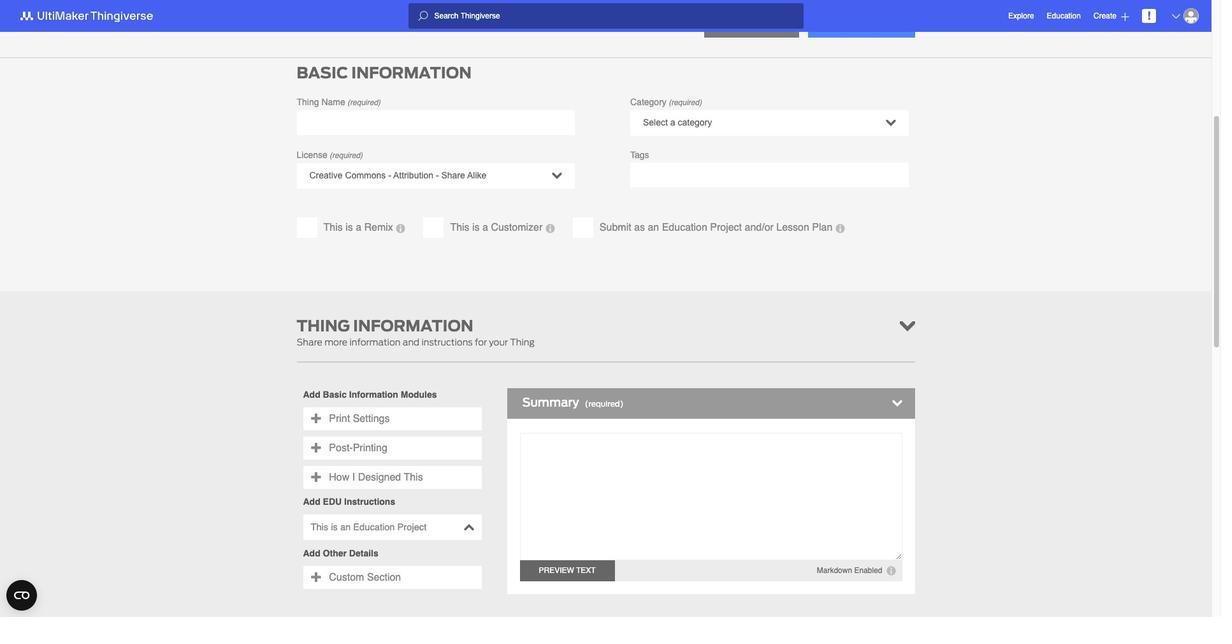Task type: describe. For each thing, give the bounding box(es) containing it.
explore button
[[1009, 5, 1035, 26]]

open widget image
[[6, 580, 37, 611]]

search control image
[[418, 11, 428, 21]]

add for add other details
[[303, 549, 321, 559]]

plusicon image
[[1122, 12, 1130, 21]]

instructions
[[422, 338, 473, 348]]

submit
[[600, 222, 632, 234]]

custom section
[[326, 572, 401, 584]]

save
[[724, 20, 747, 30]]

i
[[352, 472, 355, 484]]

settings
[[353, 413, 390, 425]]

this is an education project
[[311, 522, 427, 533]]

is for remix
[[346, 222, 353, 234]]

add edu instructions
[[303, 497, 395, 507]]

this is a remix
[[324, 222, 396, 234]]

preview text button
[[520, 561, 615, 582]]

an for is
[[340, 522, 351, 533]]

information
[[350, 338, 401, 348]]

summary
[[523, 394, 582, 412]]

this for this is an education project
[[311, 522, 329, 533]]

markdown
[[817, 566, 853, 575]]

lesson
[[777, 222, 810, 234]]

! link
[[1143, 9, 1157, 23]]

education for submit as an education project and/or lesson plan
[[662, 222, 708, 234]]

preview text
[[539, 566, 596, 575]]

education for this is an education project
[[353, 522, 395, 533]]

view
[[758, 20, 781, 30]]

Search Thingiverse text field
[[428, 11, 804, 21]]

text
[[576, 566, 596, 575]]

submit as an education project and/or lesson plan
[[600, 222, 836, 234]]

makerbot logo image
[[13, 8, 168, 24]]

name
[[322, 97, 345, 107]]

section
[[367, 572, 401, 584]]

and
[[403, 338, 420, 348]]

markdown enabled
[[817, 566, 883, 575]]

education link
[[1047, 10, 1081, 22]]

add other details
[[303, 549, 379, 559]]

category
[[631, 97, 667, 107]]

creating a new thing
[[297, 11, 498, 33]]

save & view button
[[705, 13, 800, 37]]

this right designed
[[404, 472, 423, 484]]

project for is
[[398, 522, 427, 533]]

custom
[[329, 572, 364, 584]]

thing inside button
[[868, 20, 896, 30]]

more
[[325, 338, 348, 348]]

1 vertical spatial basic
[[323, 390, 347, 400]]

add for add basic information modules
[[303, 390, 321, 400]]

and/or
[[745, 222, 774, 234]]

post-printing
[[326, 443, 388, 454]]

printing
[[353, 443, 388, 454]]

this for this is a customizer
[[450, 222, 470, 234]]

a for this is a customizer
[[483, 222, 488, 234]]



Task type: vqa. For each thing, say whether or not it's contained in the screenshot.
This is an Education Project This
yes



Task type: locate. For each thing, give the bounding box(es) containing it.
save & view
[[724, 20, 781, 30]]

2 vertical spatial add
[[303, 549, 321, 559]]

is
[[346, 222, 353, 234], [473, 222, 480, 234], [331, 522, 338, 533]]

a
[[386, 11, 398, 33], [356, 222, 362, 234], [483, 222, 488, 234]]

creating
[[297, 11, 383, 33]]

basic up thing name
[[297, 62, 348, 84]]

2 vertical spatial information
[[349, 390, 398, 400]]

project
[[710, 222, 742, 234], [398, 522, 427, 533]]

modules
[[401, 390, 437, 400]]

plan
[[813, 222, 833, 234]]

this is a customizer
[[450, 222, 543, 234]]

1 horizontal spatial is
[[346, 222, 353, 234]]

education
[[1047, 11, 1081, 20], [662, 222, 708, 234], [353, 522, 395, 533]]

1 horizontal spatial an
[[648, 222, 659, 234]]

details
[[349, 549, 379, 559]]

education right as
[[662, 222, 708, 234]]

project left and/or
[[710, 222, 742, 234]]

information inside 'thing information share more information and instructions for your thing'
[[353, 315, 474, 338]]

as
[[634, 222, 645, 234]]

1 horizontal spatial a
[[386, 11, 398, 33]]

0 vertical spatial education
[[1047, 11, 1081, 20]]

avatar image
[[1184, 8, 1199, 24]]

0 horizontal spatial a
[[356, 222, 362, 234]]

None text field
[[297, 110, 575, 135]]

print
[[329, 413, 350, 425]]

&
[[749, 20, 755, 30]]

cancel
[[665, 21, 698, 30]]

publish
[[828, 20, 866, 30]]

1 add from the top
[[303, 390, 321, 400]]

publish thing button
[[809, 13, 915, 37]]

information for thing
[[353, 315, 474, 338]]

basic
[[297, 62, 348, 84], [323, 390, 347, 400]]

is left remix
[[346, 222, 353, 234]]

enabled
[[855, 566, 883, 575]]

create
[[1094, 11, 1117, 20]]

tags
[[631, 150, 649, 160]]

thing information share more information and instructions for your thing
[[297, 315, 535, 348]]

education left create
[[1047, 11, 1081, 20]]

0 vertical spatial basic
[[297, 62, 348, 84]]

0 vertical spatial add
[[303, 390, 321, 400]]

information for basic
[[352, 62, 472, 84]]

how
[[329, 472, 350, 484]]

license
[[297, 150, 328, 160]]

basic information
[[297, 62, 472, 84]]

2 add from the top
[[303, 497, 321, 507]]

a for this is a remix
[[356, 222, 362, 234]]

designed
[[358, 472, 401, 484]]

!
[[1148, 9, 1152, 22]]

an for as
[[648, 222, 659, 234]]

1 vertical spatial add
[[303, 497, 321, 507]]

share
[[297, 338, 323, 348]]

education down instructions
[[353, 522, 395, 533]]

a left remix
[[356, 222, 362, 234]]

information
[[352, 62, 472, 84], [353, 315, 474, 338], [349, 390, 398, 400]]

0 horizontal spatial education
[[353, 522, 395, 533]]

this left customizer
[[450, 222, 470, 234]]

a left customizer
[[483, 222, 488, 234]]

2 horizontal spatial is
[[473, 222, 480, 234]]

0 vertical spatial project
[[710, 222, 742, 234]]

an
[[648, 222, 659, 234], [340, 522, 351, 533]]

project for as
[[710, 222, 742, 234]]

for
[[475, 338, 487, 348]]

how i designed this
[[326, 472, 423, 484]]

None text field
[[631, 163, 909, 187], [520, 433, 903, 561], [631, 163, 909, 187], [520, 433, 903, 561]]

other
[[323, 549, 347, 559]]

is for education
[[331, 522, 338, 533]]

1 vertical spatial information
[[353, 315, 474, 338]]

an down add edu instructions
[[340, 522, 351, 533]]

cancel link
[[665, 21, 698, 30]]

2 horizontal spatial education
[[1047, 11, 1081, 20]]

add basic information modules
[[303, 390, 437, 400]]

add
[[303, 390, 321, 400], [303, 497, 321, 507], [303, 549, 321, 559]]

1 vertical spatial education
[[662, 222, 708, 234]]

customizer
[[491, 222, 543, 234]]

your
[[489, 338, 508, 348]]

1 horizontal spatial project
[[710, 222, 742, 234]]

thing name
[[297, 97, 345, 107]]

is for customizer
[[473, 222, 480, 234]]

explore
[[1009, 11, 1035, 20]]

an right as
[[648, 222, 659, 234]]

a left new
[[386, 11, 398, 33]]

this down edu
[[311, 522, 329, 533]]

create button
[[1094, 5, 1130, 26]]

this for this is a remix
[[324, 222, 343, 234]]

this
[[324, 222, 343, 234], [450, 222, 470, 234], [404, 472, 423, 484], [311, 522, 329, 533]]

0 vertical spatial information
[[352, 62, 472, 84]]

add left other
[[303, 549, 321, 559]]

post-
[[329, 443, 353, 454]]

thing
[[444, 11, 498, 33], [868, 20, 896, 30], [297, 97, 319, 107], [297, 315, 350, 338], [510, 338, 535, 348]]

project up section
[[398, 522, 427, 533]]

0 horizontal spatial is
[[331, 522, 338, 533]]

add left edu
[[303, 497, 321, 507]]

new
[[401, 11, 441, 33]]

this left remix
[[324, 222, 343, 234]]

3 add from the top
[[303, 549, 321, 559]]

basic up print
[[323, 390, 347, 400]]

print settings
[[326, 413, 390, 425]]

preview
[[539, 566, 574, 575]]

0 horizontal spatial an
[[340, 522, 351, 533]]

is left customizer
[[473, 222, 480, 234]]

0 horizontal spatial project
[[398, 522, 427, 533]]

0 vertical spatial an
[[648, 222, 659, 234]]

instructions
[[344, 497, 395, 507]]

edu
[[323, 497, 342, 507]]

add down share
[[303, 390, 321, 400]]

is down edu
[[331, 522, 338, 533]]

2 vertical spatial education
[[353, 522, 395, 533]]

publish thing
[[828, 20, 896, 30]]

1 vertical spatial project
[[398, 522, 427, 533]]

2 horizontal spatial a
[[483, 222, 488, 234]]

1 horizontal spatial education
[[662, 222, 708, 234]]

remix
[[364, 222, 393, 234]]

add for add edu instructions
[[303, 497, 321, 507]]

1 vertical spatial an
[[340, 522, 351, 533]]



